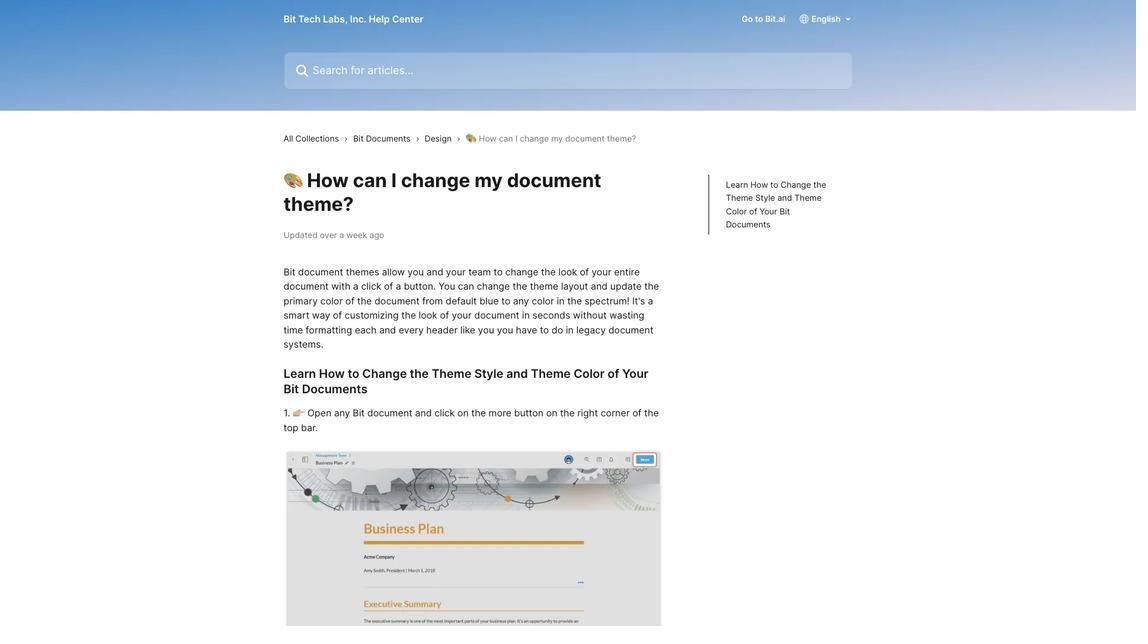Task type: describe. For each thing, give the bounding box(es) containing it.
your up you
[[446, 266, 466, 278]]

without
[[573, 309, 607, 321]]

seconds
[[533, 309, 570, 321]]

0 horizontal spatial look
[[419, 309, 437, 321]]

a down "allow"
[[396, 280, 401, 292]]

1 vertical spatial in
[[522, 309, 530, 321]]

0 vertical spatial can
[[499, 133, 513, 143]]

button.
[[404, 280, 436, 292]]

change inside learn how to change the theme style and theme color of your bit documents link
[[780, 179, 811, 190]]

smart
[[284, 309, 309, 321]]

week
[[346, 230, 367, 240]]

corner
[[601, 407, 630, 419]]

a right it's
[[648, 295, 653, 307]]

and inside 1. 👉🏼 open any bit document and click on the more button on the right corner of the top bar.
[[415, 407, 432, 419]]

1. 👉🏼 open any bit document and click on the more button on the right corner of the top bar.
[[284, 407, 662, 434]]

bit documents
[[353, 133, 410, 143]]

to inside learn how to change the theme style and theme color of your bit documents link
[[770, 179, 778, 190]]

any inside 1. 👉🏼 open any bit document and click on the more button on the right corner of the top bar.
[[334, 407, 350, 419]]

1 horizontal spatial 🎨
[[466, 133, 477, 143]]

click inside bit document themes allow you and your team to change the look of your entire document with a click of a button. you can change the theme layout and update the primary color of the document from default blue to any color in the spectrum! it's a smart way of customizing the look of your document in seconds without wasting time formatting each and every header like you you have to do in legacy document systems.
[[361, 280, 381, 292]]

1 on from the left
[[457, 407, 469, 419]]

wasting
[[609, 309, 644, 321]]

1 horizontal spatial color
[[726, 206, 747, 216]]

bit.ai
[[765, 14, 785, 24]]

2 vertical spatial in
[[566, 324, 574, 336]]

can inside bit document themes allow you and your team to change the look of your entire document with a click of a button. you can change the theme layout and update the primary color of the document from default blue to any color in the spectrum! it's a smart way of customizing the look of your document in seconds without wasting time formatting each and every header like you you have to do in legacy document systems.
[[458, 280, 474, 292]]

1 vertical spatial learn how to change the theme style and theme color of your bit documents
[[284, 367, 651, 397]]

0 vertical spatial your
[[759, 206, 777, 216]]

it's
[[632, 295, 645, 307]]

bit document themes allow you and your team to change the look of your entire document with a click of a button. you can change the theme layout and update the primary color of the document from default blue to any color in the spectrum! it's a smart way of customizing the look of your document in seconds without wasting time formatting each and every header like you you have to do in legacy document systems.
[[284, 266, 662, 350]]

all collections
[[284, 133, 339, 143]]

every
[[399, 324, 424, 336]]

1 color from the left
[[320, 295, 343, 307]]

have
[[516, 324, 537, 336]]

more
[[489, 407, 511, 419]]

time
[[284, 324, 303, 336]]

theme? inside "🎨 how can i change my document theme?"
[[284, 193, 354, 216]]

blue
[[480, 295, 499, 307]]

button
[[514, 407, 544, 419]]

learn how to change the theme style and theme color of your bit documents inside learn how to change the theme style and theme color of your bit documents link
[[726, 179, 826, 229]]

like
[[460, 324, 475, 336]]

1 vertical spatial your
[[622, 367, 649, 381]]

my inside "🎨 how can i change my document theme?"
[[475, 169, 503, 192]]

i inside "🎨 how can i change my document theme?"
[[391, 169, 397, 192]]

layout
[[561, 280, 588, 292]]

0 horizontal spatial you
[[408, 266, 424, 278]]

1 vertical spatial color
[[574, 367, 605, 381]]

default
[[446, 295, 477, 307]]

update
[[610, 280, 642, 292]]

change inside "🎨 how can i change my document theme?"
[[401, 169, 470, 192]]

learn how to change the theme style and theme color of your bit documents link
[[726, 178, 836, 231]]

0 vertical spatial in
[[557, 295, 565, 307]]

labs,
[[323, 13, 348, 25]]

bit inside 1. 👉🏼 open any bit document and click on the more button on the right corner of the top bar.
[[353, 407, 365, 419]]

updated
[[284, 230, 318, 240]]

1 horizontal spatial theme?
[[607, 133, 636, 143]]

header
[[426, 324, 458, 336]]

bit tech labs, inc. help center
[[284, 13, 424, 25]]

0 vertical spatial documents
[[366, 133, 410, 143]]

from
[[422, 295, 443, 307]]

go
[[742, 14, 753, 24]]

go to bit.ai link
[[742, 14, 785, 24]]

help
[[369, 13, 390, 25]]

your down default
[[452, 309, 472, 321]]

top
[[284, 422, 298, 434]]

bar.
[[301, 422, 318, 434]]



Task type: locate. For each thing, give the bounding box(es) containing it.
i
[[515, 133, 518, 143], [391, 169, 397, 192]]

🎨 inside "🎨 how can i change my document theme?"
[[284, 169, 303, 192]]

1 horizontal spatial click
[[435, 407, 455, 419]]

all collections link
[[284, 132, 344, 145]]

you left have
[[497, 324, 513, 336]]

1 horizontal spatial change
[[780, 179, 811, 190]]

and
[[777, 193, 792, 203], [427, 266, 443, 278], [591, 280, 608, 292], [379, 324, 396, 336], [506, 367, 528, 381], [415, 407, 432, 419]]

1 vertical spatial 🎨 how can i change my document theme?
[[284, 169, 601, 216]]

color down theme
[[532, 295, 554, 307]]

1 horizontal spatial on
[[546, 407, 557, 419]]

any right open
[[334, 407, 350, 419]]

you
[[408, 266, 424, 278], [478, 324, 494, 336], [497, 324, 513, 336]]

click down "themes"
[[361, 280, 381, 292]]

way
[[312, 309, 330, 321]]

0 horizontal spatial 🎨
[[284, 169, 303, 192]]

1 horizontal spatial any
[[513, 295, 529, 307]]

2 vertical spatial documents
[[302, 382, 368, 397]]

color
[[320, 295, 343, 307], [532, 295, 554, 307]]

2 color from the left
[[532, 295, 554, 307]]

legacy
[[576, 324, 606, 336]]

your
[[759, 206, 777, 216], [622, 367, 649, 381]]

0 horizontal spatial on
[[457, 407, 469, 419]]

open
[[307, 407, 331, 419]]

of
[[749, 206, 757, 216], [580, 266, 589, 278], [384, 280, 393, 292], [345, 295, 355, 307], [333, 309, 342, 321], [440, 309, 449, 321], [608, 367, 619, 381], [633, 407, 642, 419]]

on right button
[[546, 407, 557, 419]]

you up button.
[[408, 266, 424, 278]]

do
[[552, 324, 563, 336]]

1 vertical spatial learn
[[284, 367, 316, 381]]

1 horizontal spatial i
[[515, 133, 518, 143]]

inc.
[[350, 13, 366, 25]]

themes
[[346, 266, 379, 278]]

0 vertical spatial theme?
[[607, 133, 636, 143]]

can
[[499, 133, 513, 143], [353, 169, 387, 192], [458, 280, 474, 292]]

look up layout
[[559, 266, 577, 278]]

spectrum!
[[585, 295, 630, 307]]

my
[[551, 133, 563, 143], [475, 169, 503, 192]]

right
[[577, 407, 598, 419]]

0 vertical spatial 🎨
[[466, 133, 477, 143]]

look
[[559, 266, 577, 278], [419, 309, 437, 321]]

0 horizontal spatial color
[[320, 295, 343, 307]]

2 horizontal spatial you
[[497, 324, 513, 336]]

click
[[361, 280, 381, 292], [435, 407, 455, 419]]

on left more
[[457, 407, 469, 419]]

the
[[813, 179, 826, 190], [541, 266, 556, 278], [513, 280, 527, 292], [644, 280, 659, 292], [357, 295, 372, 307], [567, 295, 582, 307], [401, 309, 416, 321], [410, 367, 429, 381], [471, 407, 486, 419], [560, 407, 575, 419], [644, 407, 659, 419]]

1 vertical spatial documents
[[726, 219, 770, 229]]

any inside bit document themes allow you and your team to change the look of your entire document with a click of a button. you can change the theme layout and update the primary color of the document from default blue to any color in the spectrum! it's a smart way of customizing the look of your document in seconds without wasting time formatting each and every header like you you have to do in legacy document systems.
[[513, 295, 529, 307]]

0 vertical spatial my
[[551, 133, 563, 143]]

learn how to change the theme style and theme color of your bit documents
[[726, 179, 826, 229], [284, 367, 651, 397]]

1 horizontal spatial color
[[532, 295, 554, 307]]

0 horizontal spatial click
[[361, 280, 381, 292]]

1 horizontal spatial my
[[551, 133, 563, 143]]

0 horizontal spatial i
[[391, 169, 397, 192]]

bit documents link
[[353, 132, 415, 145]]

go to bit.ai
[[742, 14, 785, 24]]

1 horizontal spatial learn
[[726, 179, 748, 190]]

2 on from the left
[[546, 407, 557, 419]]

0 horizontal spatial learn
[[284, 367, 316, 381]]

1 horizontal spatial your
[[759, 206, 777, 216]]

1 horizontal spatial look
[[559, 266, 577, 278]]

you right 'like'
[[478, 324, 494, 336]]

0 vertical spatial change
[[780, 179, 811, 190]]

1 vertical spatial 🎨
[[284, 169, 303, 192]]

tech
[[298, 13, 321, 25]]

a right over
[[339, 230, 344, 240]]

0 horizontal spatial color
[[574, 367, 605, 381]]

customizing
[[345, 309, 399, 321]]

0 vertical spatial learn how to change the theme style and theme color of your bit documents
[[726, 179, 826, 229]]

you
[[439, 280, 455, 292]]

change
[[780, 179, 811, 190], [362, 367, 407, 381]]

document inside 1. 👉🏼 open any bit document and click on the more button on the right corner of the top bar.
[[367, 407, 412, 419]]

over
[[320, 230, 337, 240]]

1 vertical spatial change
[[362, 367, 407, 381]]

0 vertical spatial learn
[[726, 179, 748, 190]]

change
[[520, 133, 549, 143], [401, 169, 470, 192], [505, 266, 539, 278], [477, 280, 510, 292]]

style
[[755, 193, 775, 203], [474, 367, 504, 381]]

your left entire
[[592, 266, 611, 278]]

🎨 right design link at left
[[466, 133, 477, 143]]

formatting
[[306, 324, 352, 336]]

🎨
[[466, 133, 477, 143], [284, 169, 303, 192]]

1 horizontal spatial style
[[755, 193, 775, 203]]

1 vertical spatial can
[[353, 169, 387, 192]]

0 horizontal spatial in
[[522, 309, 530, 321]]

bit
[[284, 13, 296, 25], [353, 133, 364, 143], [779, 206, 790, 216], [284, 266, 295, 278], [284, 382, 299, 397], [353, 407, 365, 419]]

allow
[[382, 266, 405, 278]]

how inside "🎨 how can i change my document theme?"
[[307, 169, 349, 192]]

0 horizontal spatial can
[[353, 169, 387, 192]]

updated over a week ago
[[284, 230, 384, 240]]

color
[[726, 206, 747, 216], [574, 367, 605, 381]]

any
[[513, 295, 529, 307], [334, 407, 350, 419]]

learn inside learn how to change the theme style and theme color of your bit documents link
[[726, 179, 748, 190]]

bit inside bit document themes allow you and your team to change the look of your entire document with a click of a button. you can change the theme layout and update the primary color of the document from default blue to any color in the spectrum! it's a smart way of customizing the look of your document in seconds without wasting time formatting each and every header like you you have to do in legacy document systems.
[[284, 266, 295, 278]]

any up have
[[513, 295, 529, 307]]

click inside 1. 👉🏼 open any bit document and click on the more button on the right corner of the top bar.
[[435, 407, 455, 419]]

0 horizontal spatial learn how to change the theme style and theme color of your bit documents
[[284, 367, 651, 397]]

👉🏼
[[293, 407, 305, 419]]

style inside learn how to change the theme style and theme color of your bit documents link
[[755, 193, 775, 203]]

to
[[755, 14, 763, 24], [770, 179, 778, 190], [494, 266, 503, 278], [501, 295, 510, 307], [540, 324, 549, 336], [348, 367, 359, 381]]

0 horizontal spatial change
[[362, 367, 407, 381]]

theme
[[726, 193, 753, 203], [794, 193, 821, 203], [432, 367, 471, 381], [531, 367, 571, 381]]

with
[[331, 280, 350, 292]]

2 horizontal spatial can
[[499, 133, 513, 143]]

1 vertical spatial click
[[435, 407, 455, 419]]

1 horizontal spatial learn how to change the theme style and theme color of your bit documents
[[726, 179, 826, 229]]

1.
[[284, 407, 290, 419]]

in right do
[[566, 324, 574, 336]]

theme
[[530, 280, 558, 292]]

in up have
[[522, 309, 530, 321]]

learn
[[726, 179, 748, 190], [284, 367, 316, 381]]

1 vertical spatial my
[[475, 169, 503, 192]]

a right with
[[353, 280, 359, 292]]

each
[[355, 324, 377, 336]]

in up seconds
[[557, 295, 565, 307]]

all
[[284, 133, 293, 143]]

0 horizontal spatial style
[[474, 367, 504, 381]]

click left more
[[435, 407, 455, 419]]

0 horizontal spatial my
[[475, 169, 503, 192]]

documents
[[366, 133, 410, 143], [726, 219, 770, 229], [302, 382, 368, 397]]

1 vertical spatial style
[[474, 367, 504, 381]]

collections
[[295, 133, 339, 143]]

0 horizontal spatial theme?
[[284, 193, 354, 216]]

primary
[[284, 295, 318, 307]]

design
[[425, 133, 452, 143]]

1 vertical spatial theme?
[[284, 193, 354, 216]]

1 horizontal spatial you
[[478, 324, 494, 336]]

0 vertical spatial any
[[513, 295, 529, 307]]

0 vertical spatial look
[[559, 266, 577, 278]]

systems.
[[284, 338, 324, 350]]

team
[[469, 266, 491, 278]]

2 vertical spatial can
[[458, 280, 474, 292]]

0 vertical spatial style
[[755, 193, 775, 203]]

0 vertical spatial click
[[361, 280, 381, 292]]

on
[[457, 407, 469, 419], [546, 407, 557, 419]]

🎨 down all
[[284, 169, 303, 192]]

in
[[557, 295, 565, 307], [522, 309, 530, 321], [566, 324, 574, 336]]

0 vertical spatial color
[[726, 206, 747, 216]]

0 vertical spatial i
[[515, 133, 518, 143]]

center
[[392, 13, 424, 25]]

a
[[339, 230, 344, 240], [353, 280, 359, 292], [396, 280, 401, 292], [648, 295, 653, 307]]

0 horizontal spatial your
[[622, 367, 649, 381]]

design link
[[425, 132, 456, 145]]

🎨 how can i change my document theme?
[[466, 133, 636, 143], [284, 169, 601, 216]]

ago
[[370, 230, 384, 240]]

1 vertical spatial i
[[391, 169, 397, 192]]

entire
[[614, 266, 640, 278]]

color down with
[[320, 295, 343, 307]]

theme?
[[607, 133, 636, 143], [284, 193, 354, 216]]

your
[[446, 266, 466, 278], [592, 266, 611, 278], [452, 309, 472, 321]]

1 horizontal spatial can
[[458, 280, 474, 292]]

0 vertical spatial 🎨 how can i change my document theme?
[[466, 133, 636, 143]]

Search for articles... text field
[[284, 52, 853, 89]]

1 vertical spatial look
[[419, 309, 437, 321]]

english
[[811, 14, 841, 24]]

1 vertical spatial any
[[334, 407, 350, 419]]

document
[[565, 133, 605, 143], [507, 169, 601, 192], [298, 266, 343, 278], [284, 280, 329, 292], [375, 295, 420, 307], [474, 309, 519, 321], [608, 324, 654, 336], [367, 407, 412, 419]]

document inside "🎨 how can i change my document theme?"
[[507, 169, 601, 192]]

1 horizontal spatial in
[[557, 295, 565, 307]]

how
[[479, 133, 497, 143], [307, 169, 349, 192], [750, 179, 768, 190], [319, 367, 345, 381]]

0 horizontal spatial any
[[334, 407, 350, 419]]

look down from
[[419, 309, 437, 321]]

of inside 1. 👉🏼 open any bit document and click on the more button on the right corner of the top bar.
[[633, 407, 642, 419]]

2 horizontal spatial in
[[566, 324, 574, 336]]



Task type: vqa. For each thing, say whether or not it's contained in the screenshot.
the or in the How to add guests to collaborate on a document or wiki? LINK
no



